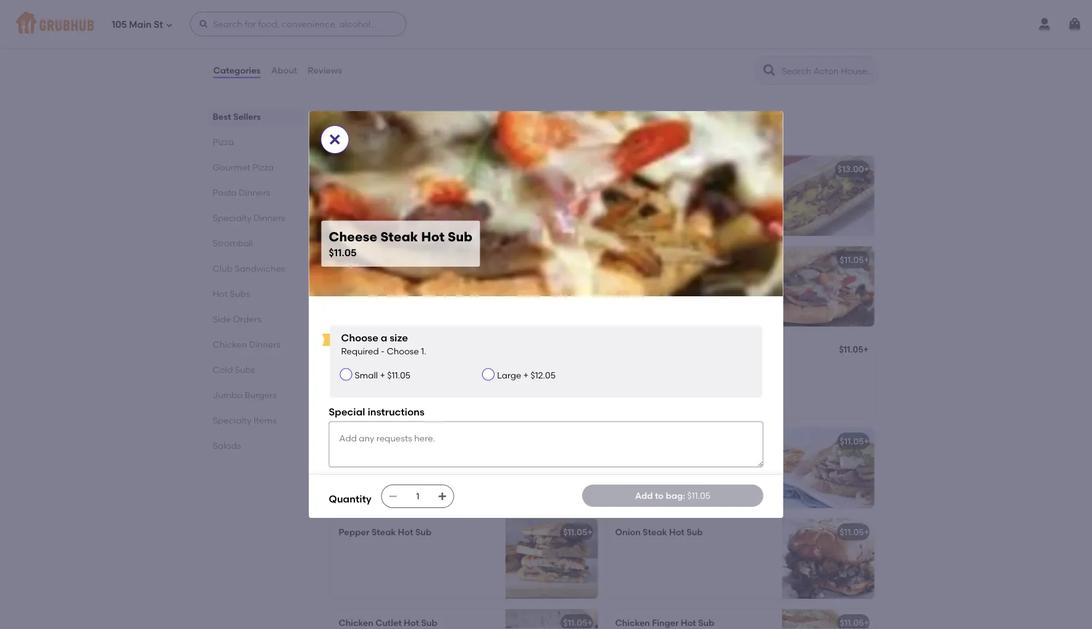 Task type: vqa. For each thing, say whether or not it's contained in the screenshot.
the topmost the Specialty
yes



Task type: locate. For each thing, give the bounding box(es) containing it.
onion steak hot sub image
[[782, 519, 875, 599]]

0 vertical spatial specialty
[[213, 212, 252, 223]]

0 vertical spatial main
[[129, 19, 152, 30]]

add
[[635, 491, 653, 501]]

$13.00
[[561, 164, 588, 175], [838, 164, 865, 175]]

hot subs tab
[[213, 287, 299, 300]]

dinners up cold subs tab
[[249, 339, 281, 350]]

0 vertical spatial pizza
[[213, 137, 234, 147]]

0 horizontal spatial a
[[381, 332, 388, 344]]

Search Acton House Of Pizza search field
[[781, 65, 876, 77]]

with
[[370, 34, 387, 44]]

subs inside tab
[[230, 288, 250, 299]]

dinners
[[239, 187, 270, 198], [254, 212, 285, 223], [249, 339, 281, 350]]

1 horizontal spatial special
[[652, 164, 683, 175]]

meatball
[[339, 346, 377, 356]]

reviews
[[308, 65, 342, 76]]

$13.00 +
[[561, 164, 593, 175], [838, 164, 870, 175]]

$11.05
[[329, 246, 357, 258], [563, 254, 587, 264], [840, 255, 865, 265], [840, 344, 864, 355], [387, 370, 411, 381], [840, 437, 865, 447], [688, 491, 711, 501], [563, 527, 588, 538], [840, 527, 865, 538], [563, 618, 588, 629], [840, 618, 865, 629]]

svg image inside main navigation navigation
[[166, 21, 173, 29]]

chicken for chicken dinners
[[213, 339, 247, 350]]

2 $13.00 from the left
[[838, 164, 865, 175]]

cheese
[[329, 229, 378, 245], [616, 255, 648, 265]]

subs for hot subs
[[230, 288, 250, 299]]

$11.05 + for pepper steak hot sub image
[[563, 527, 593, 538]]

pepper steak hot sub
[[339, 527, 432, 538]]

subs right cold
[[235, 364, 255, 375]]

club sandwiches
[[213, 263, 285, 274]]

2 vertical spatial dinners
[[249, 339, 281, 350]]

chicken for chicken finger hot sub
[[616, 618, 650, 629]]

specialty up stromboli
[[213, 212, 252, 223]]

0 vertical spatial a
[[401, 131, 406, 140]]

1 $13.00 + from the left
[[561, 164, 593, 175]]

on
[[390, 131, 399, 140]]

a inside choose a size required - choose 1.
[[381, 332, 388, 344]]

specialty
[[213, 212, 252, 223], [213, 415, 252, 426]]

1 vertical spatial dinners
[[254, 212, 285, 223]]

about button
[[271, 48, 298, 93]]

1 horizontal spatial cheese
[[616, 255, 648, 265]]

2 specialty from the top
[[213, 415, 252, 426]]

garlic steak hot sub button
[[331, 428, 598, 508]]

1 vertical spatial special
[[329, 406, 365, 418]]

steak for onion steak hot sub
[[643, 527, 668, 538]]

hot
[[329, 114, 352, 129], [379, 164, 395, 175], [712, 164, 727, 175], [421, 229, 445, 245], [378, 255, 393, 265], [676, 255, 691, 265], [213, 288, 228, 299], [379, 346, 394, 356], [393, 437, 409, 447], [398, 527, 414, 538], [670, 527, 685, 538], [404, 618, 419, 629], [681, 618, 697, 629]]

hot inside cheese steak hot sub $11.05
[[421, 229, 445, 245]]

gourmet
[[213, 162, 251, 172]]

chicken up cold subs
[[213, 339, 247, 350]]

$11.05 + for chicken cutlet hot sub image
[[563, 618, 593, 629]]

garlic
[[339, 437, 365, 447]]

pizza tab
[[213, 135, 299, 148]]

pizza
[[213, 137, 234, 147], [253, 162, 274, 172]]

1 horizontal spatial $13.00 +
[[838, 164, 870, 175]]

svg image right input item quantity number field
[[438, 492, 448, 502]]

hot inside button
[[379, 346, 394, 356]]

choose
[[341, 332, 379, 344], [387, 346, 419, 356]]

specialty items
[[213, 415, 277, 426]]

+
[[588, 164, 593, 175], [865, 164, 870, 175], [587, 254, 592, 264], [865, 255, 870, 265], [864, 344, 869, 355], [380, 370, 385, 381], [524, 370, 529, 381], [865, 437, 870, 447], [588, 527, 593, 538], [865, 527, 870, 538], [588, 618, 593, 629], [865, 618, 870, 629]]

served
[[339, 34, 368, 44]]

1 $13.00 from the left
[[561, 164, 588, 175]]

1 horizontal spatial a
[[401, 131, 406, 140]]

meatball hot sub
[[339, 346, 412, 356]]

steak
[[685, 164, 710, 175], [381, 229, 418, 245], [650, 255, 674, 265], [367, 437, 391, 447], [372, 527, 396, 538], [643, 527, 668, 538]]

chicken
[[369, 16, 404, 27], [213, 339, 247, 350], [339, 618, 374, 629], [616, 618, 650, 629]]

Special instructions text field
[[329, 422, 764, 468]]

hot subs a long sandwich on a roll.
[[329, 114, 420, 140]]

jumbo burgers
[[213, 390, 277, 400]]

0 horizontal spatial cheese
[[329, 229, 378, 245]]

chicken left cutlet
[[339, 618, 374, 629]]

pastrami hot sub image
[[506, 156, 598, 236]]

cold subs
[[213, 364, 255, 375]]

pizza down pizza tab
[[253, 162, 274, 172]]

steak for pepper steak hot sub
[[372, 527, 396, 538]]

cold
[[213, 364, 233, 375]]

meatball hot sub image
[[506, 337, 598, 418]]

0 horizontal spatial main
[[129, 19, 152, 30]]

$13.00 for pastrami hot sub
[[561, 164, 588, 175]]

subs for hot subs a long sandwich on a roll.
[[356, 114, 387, 129]]

$11.05 + for the mushroom steak hot sub image
[[840, 437, 870, 447]]

0 horizontal spatial $13.00
[[561, 164, 588, 175]]

1 horizontal spatial $13.00
[[838, 164, 865, 175]]

subs
[[356, 114, 387, 129], [230, 288, 250, 299], [235, 364, 255, 375]]

grilled chicken club
[[339, 16, 426, 27]]

cheese steak hot sub
[[616, 255, 710, 265]]

club sandwiches tab
[[213, 262, 299, 275]]

$13.00 for main st. special steak hot sub
[[838, 164, 865, 175]]

1 vertical spatial main
[[616, 164, 637, 175]]

a
[[401, 131, 406, 140], [381, 332, 388, 344]]

long
[[336, 131, 352, 140]]

0 vertical spatial cheese
[[329, 229, 378, 245]]

quantity
[[329, 493, 372, 505]]

1 specialty from the top
[[213, 212, 252, 223]]

specialty dinners tab
[[213, 211, 299, 224]]

sandwiches
[[235, 263, 285, 274]]

1 vertical spatial choose
[[387, 346, 419, 356]]

stromboli
[[213, 238, 253, 248]]

1 vertical spatial pizza
[[253, 162, 274, 172]]

cheese for cheese steak hot sub $11.05
[[329, 229, 378, 245]]

a inside the hot subs a long sandwich on a roll.
[[401, 131, 406, 140]]

special
[[652, 164, 683, 175], [329, 406, 365, 418]]

mushroom steak hot sub image
[[782, 428, 875, 508]]

1 vertical spatial cheese
[[616, 255, 648, 265]]

0 horizontal spatial choose
[[341, 332, 379, 344]]

club
[[406, 16, 426, 27], [213, 263, 233, 274]]

cutlet
[[376, 618, 402, 629]]

1 vertical spatial specialty
[[213, 415, 252, 426]]

0 horizontal spatial $13.00 +
[[561, 164, 593, 175]]

0 horizontal spatial svg image
[[199, 19, 209, 29]]

sausage hot sub
[[339, 255, 412, 265]]

main left st.
[[616, 164, 637, 175]]

2 vertical spatial subs
[[235, 364, 255, 375]]

about
[[271, 65, 297, 76]]

cheese inside cheese steak hot sub $11.05
[[329, 229, 378, 245]]

categories button
[[213, 48, 261, 93]]

club up wedge
[[406, 16, 426, 27]]

choose a size required - choose 1.
[[341, 332, 427, 356]]

subs inside the hot subs a long sandwich on a roll.
[[356, 114, 387, 129]]

$11.05 +
[[563, 254, 592, 264], [840, 255, 870, 265], [840, 344, 869, 355], [840, 437, 870, 447], [563, 527, 593, 538], [840, 527, 870, 538], [563, 618, 593, 629], [840, 618, 870, 629]]

dinners down the 'pasta dinners' tab
[[254, 212, 285, 223]]

0 vertical spatial choose
[[341, 332, 379, 344]]

0 horizontal spatial club
[[213, 263, 233, 274]]

chicken cutlet hot sub image
[[506, 610, 598, 629]]

jumbo burgers tab
[[213, 389, 299, 402]]

choose down size
[[387, 346, 419, 356]]

steak inside cheese steak hot sub $11.05
[[381, 229, 418, 245]]

club up "hot subs"
[[213, 263, 233, 274]]

main st. special steak hot sub
[[616, 164, 746, 175]]

1 horizontal spatial main
[[616, 164, 637, 175]]

pastrami hot sub
[[339, 164, 413, 175]]

side
[[213, 314, 231, 324]]

specialty for specialty dinners
[[213, 212, 252, 223]]

special right st.
[[652, 164, 683, 175]]

main
[[129, 19, 152, 30], [616, 164, 637, 175]]

side orders tab
[[213, 313, 299, 326]]

1 horizontal spatial choose
[[387, 346, 419, 356]]

a up - on the bottom left of the page
[[381, 332, 388, 344]]

2 $13.00 + from the left
[[838, 164, 870, 175]]

subs up side orders at the left of the page
[[230, 288, 250, 299]]

1 vertical spatial club
[[213, 263, 233, 274]]

salads
[[213, 440, 241, 451]]

sellers
[[233, 111, 261, 122]]

$12.05
[[531, 370, 556, 381]]

main left st
[[129, 19, 152, 30]]

a right on
[[401, 131, 406, 140]]

chicken left "finger"
[[616, 618, 650, 629]]

pizza down best on the left of the page
[[213, 137, 234, 147]]

garlic steak hot sub
[[339, 437, 427, 447]]

specialty down jumbo
[[213, 415, 252, 426]]

special up the garlic on the bottom of page
[[329, 406, 365, 418]]

cheese for cheese steak hot sub
[[616, 255, 648, 265]]

svg image left the sandwich
[[328, 132, 343, 147]]

steak inside button
[[367, 437, 391, 447]]

svg image
[[1068, 17, 1083, 32], [199, 19, 209, 29]]

dinners for specialty dinners
[[254, 212, 285, 223]]

105 main st
[[112, 19, 163, 30]]

dinners for pasta dinners
[[239, 187, 270, 198]]

main inside navigation
[[129, 19, 152, 30]]

subs inside tab
[[235, 364, 255, 375]]

svg image
[[166, 21, 173, 29], [328, 132, 343, 147], [388, 492, 398, 502], [438, 492, 448, 502]]

size
[[390, 332, 408, 344]]

0 vertical spatial dinners
[[239, 187, 270, 198]]

sub
[[397, 164, 413, 175], [729, 164, 746, 175], [448, 229, 473, 245], [395, 255, 412, 265], [694, 255, 710, 265], [396, 346, 412, 356], [411, 437, 427, 447], [416, 527, 432, 538], [687, 527, 703, 538], [421, 618, 438, 629], [699, 618, 715, 629]]

0 vertical spatial subs
[[356, 114, 387, 129]]

1 vertical spatial subs
[[230, 288, 250, 299]]

large
[[497, 370, 522, 381]]

1 horizontal spatial club
[[406, 16, 426, 27]]

choose up "meatball"
[[341, 332, 379, 344]]

steak for garlic steak hot sub
[[367, 437, 391, 447]]

Input item quantity number field
[[404, 486, 432, 508]]

0 horizontal spatial pizza
[[213, 137, 234, 147]]

sausage
[[339, 255, 376, 265]]

dinners up specialty dinners tab
[[239, 187, 270, 198]]

salads tab
[[213, 439, 299, 452]]

svg image right st
[[166, 21, 173, 29]]

roll.
[[407, 131, 420, 140]]

small + $11.05
[[355, 370, 411, 381]]

jumbo
[[213, 390, 243, 400]]

chicken inside tab
[[213, 339, 247, 350]]

1 vertical spatial a
[[381, 332, 388, 344]]

search icon image
[[763, 63, 777, 78]]

main st. special steak hot sub image
[[782, 156, 875, 236]]

1 horizontal spatial pizza
[[253, 162, 274, 172]]

subs up the sandwich
[[356, 114, 387, 129]]

meatball hot sub button
[[331, 337, 598, 418]]

onion steak hot sub
[[616, 527, 703, 538]]



Task type: describe. For each thing, give the bounding box(es) containing it.
small
[[355, 370, 378, 381]]

garlic steak hot sub image
[[506, 428, 598, 508]]

orders
[[233, 314, 262, 324]]

stromboli tab
[[213, 237, 299, 250]]

dinners for chicken dinners
[[249, 339, 281, 350]]

1 horizontal spatial svg image
[[1068, 17, 1083, 32]]

grilled chicken club image
[[506, 8, 598, 88]]

chicken up served with wedge fries.
[[369, 16, 404, 27]]

finger
[[652, 618, 679, 629]]

pastrami
[[339, 164, 377, 175]]

pizza inside tab
[[253, 162, 274, 172]]

add to bag: $11.05
[[635, 491, 711, 501]]

specialty for specialty items
[[213, 415, 252, 426]]

-
[[381, 346, 385, 356]]

$11.05 + for chicken finger hot sub image
[[840, 618, 870, 629]]

wedge
[[389, 34, 418, 44]]

pasta dinners tab
[[213, 186, 299, 199]]

chicken dinners
[[213, 339, 281, 350]]

cold subs tab
[[213, 363, 299, 376]]

$13.00 + for main st. special steak hot sub
[[838, 164, 870, 175]]

105
[[112, 19, 127, 30]]

sandwich
[[354, 131, 388, 140]]

cheese steak hot sub $11.05
[[329, 229, 473, 258]]

hot inside the hot subs a long sandwich on a roll.
[[329, 114, 352, 129]]

$11.05 + for onion steak hot sub image
[[840, 527, 870, 538]]

large + $12.05
[[497, 370, 556, 381]]

reviews button
[[307, 48, 343, 93]]

chicken for chicken cutlet hot sub
[[339, 618, 374, 629]]

sub inside button
[[411, 437, 427, 447]]

chicken dinners tab
[[213, 338, 299, 351]]

0 vertical spatial special
[[652, 164, 683, 175]]

chicken cutlet hot sub
[[339, 618, 438, 629]]

club inside tab
[[213, 263, 233, 274]]

svg image left input item quantity number field
[[388, 492, 398, 502]]

0 horizontal spatial special
[[329, 406, 365, 418]]

st
[[154, 19, 163, 30]]

steak for cheese steak hot sub
[[650, 255, 674, 265]]

specialty items tab
[[213, 414, 299, 427]]

subs for cold subs
[[235, 364, 255, 375]]

side orders
[[213, 314, 262, 324]]

burgers
[[245, 390, 277, 400]]

main navigation navigation
[[0, 0, 1093, 48]]

hot subs
[[213, 288, 250, 299]]

pizza inside tab
[[213, 137, 234, 147]]

bag:
[[666, 491, 686, 501]]

cheese steak hot sub image
[[782, 247, 875, 327]]

gourmet pizza tab
[[213, 161, 299, 174]]

instructions
[[368, 406, 425, 418]]

best sellers
[[213, 111, 261, 122]]

served with wedge fries.
[[339, 34, 440, 44]]

hot inside button
[[393, 437, 409, 447]]

pepper
[[339, 527, 370, 538]]

st.
[[639, 164, 650, 175]]

$11.05 inside cheese steak hot sub $11.05
[[329, 246, 357, 258]]

required
[[341, 346, 379, 356]]

pasta dinners
[[213, 187, 270, 198]]

0 vertical spatial club
[[406, 16, 426, 27]]

sub inside button
[[396, 346, 412, 356]]

onion
[[616, 527, 641, 538]]

grilled
[[339, 16, 367, 27]]

gourmet pizza
[[213, 162, 274, 172]]

special instructions
[[329, 406, 425, 418]]

specialty dinners
[[213, 212, 285, 223]]

steak for cheese steak hot sub $11.05
[[381, 229, 418, 245]]

chicken finger hot sub
[[616, 618, 715, 629]]

to
[[655, 491, 664, 501]]

best sellers tab
[[213, 110, 299, 123]]

hot inside tab
[[213, 288, 228, 299]]

chicken finger hot sub image
[[782, 610, 875, 629]]

items
[[254, 415, 277, 426]]

pasta
[[213, 187, 237, 198]]

sub inside cheese steak hot sub $11.05
[[448, 229, 473, 245]]

$11.05 + for cheese steak hot sub image
[[840, 255, 870, 265]]

fries.
[[420, 34, 440, 44]]

categories
[[213, 65, 261, 76]]

pepper steak hot sub image
[[506, 519, 598, 599]]

best
[[213, 111, 231, 122]]

1.
[[421, 346, 427, 356]]

a
[[329, 131, 334, 140]]

$13.00 + for pastrami hot sub
[[561, 164, 593, 175]]



